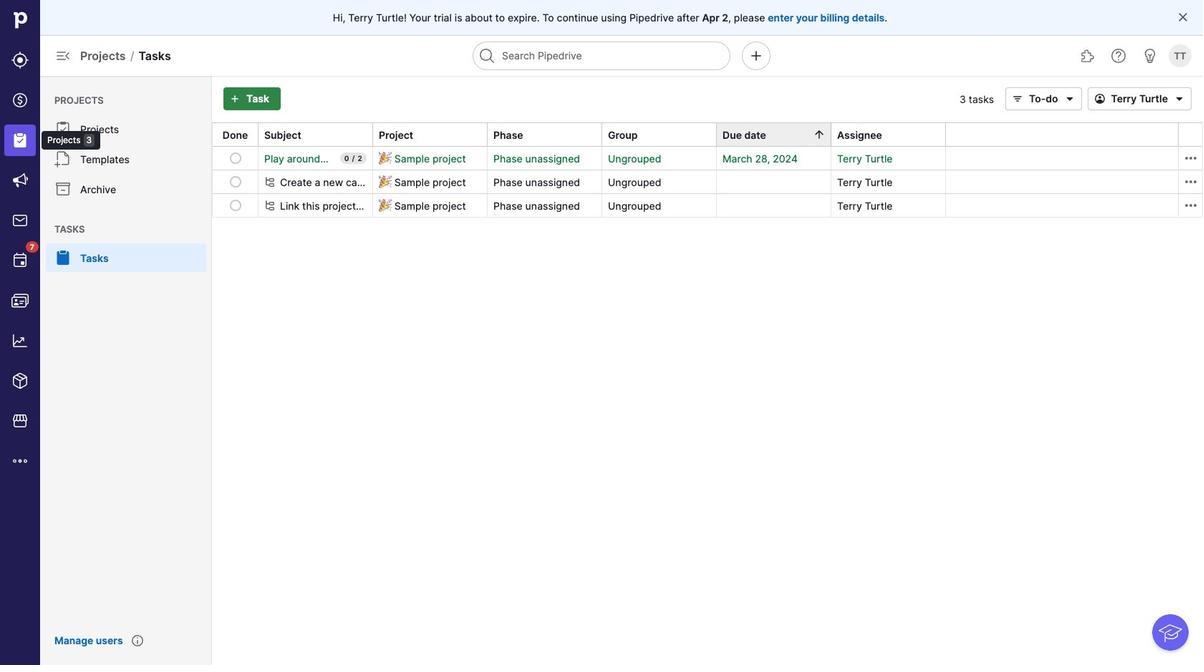 Task type: vqa. For each thing, say whether or not it's contained in the screenshot.
first ROW from the bottom of the page
yes



Task type: describe. For each thing, give the bounding box(es) containing it.
projects image
[[11, 132, 29, 149]]

leads image
[[11, 52, 29, 69]]

sales assistant image
[[1142, 47, 1159, 64]]

1 row from the top
[[213, 147, 1203, 170]]

Search Pipedrive field
[[473, 42, 731, 70]]

3 row from the top
[[213, 193, 1203, 217]]

2 color undefined image from the top
[[54, 181, 72, 198]]

color primary inverted image
[[226, 93, 244, 105]]

home image
[[9, 9, 31, 31]]

marketplace image
[[11, 413, 29, 430]]

color secondary image
[[264, 176, 276, 188]]

color undefined image inside menu item
[[54, 249, 72, 266]]

2 row from the top
[[213, 170, 1203, 193]]

knowledge center bot, also known as kc bot is an onboarding assistant that allows you to see the list of onboarding items in one place for quick and easy reference. this improves your in-app experience. image
[[1153, 615, 1189, 651]]

1 vertical spatial menu item
[[40, 244, 212, 272]]

products image
[[11, 373, 29, 390]]

0 vertical spatial menu item
[[0, 120, 40, 160]]

deals image
[[11, 92, 29, 109]]

quick add image
[[748, 47, 765, 64]]

contacts image
[[11, 292, 29, 309]]

quick help image
[[1110, 47, 1128, 64]]



Task type: locate. For each thing, give the bounding box(es) containing it.
menu toggle image
[[54, 47, 72, 64]]

row
[[213, 147, 1203, 170], [213, 170, 1203, 193], [213, 193, 1203, 217]]

insights image
[[11, 332, 29, 350]]

color undefined image
[[54, 150, 72, 168], [54, 181, 72, 198]]

1 vertical spatial color undefined image
[[54, 181, 72, 198]]

campaigns image
[[11, 172, 29, 189]]

color undefined image
[[54, 120, 72, 138], [54, 249, 72, 266], [11, 252, 29, 269]]

color primary image
[[1061, 90, 1079, 107], [1091, 93, 1109, 105], [814, 129, 825, 140], [230, 200, 241, 211]]

1 color undefined image from the top
[[54, 150, 72, 168]]

sales inbox image
[[11, 212, 29, 229]]

menu
[[0, 0, 100, 666], [40, 76, 212, 666]]

color secondary image
[[1182, 150, 1200, 167], [1182, 173, 1200, 191], [1182, 197, 1200, 214], [264, 200, 276, 211]]

more image
[[11, 453, 29, 470]]

0 vertical spatial color undefined image
[[54, 150, 72, 168]]

grid
[[212, 122, 1203, 218]]

color primary image
[[1178, 11, 1189, 23], [1171, 90, 1188, 107], [1009, 93, 1027, 105], [230, 153, 241, 164], [230, 176, 241, 188]]

menu item
[[0, 120, 40, 160], [40, 244, 212, 272]]

info image
[[132, 635, 143, 647]]



